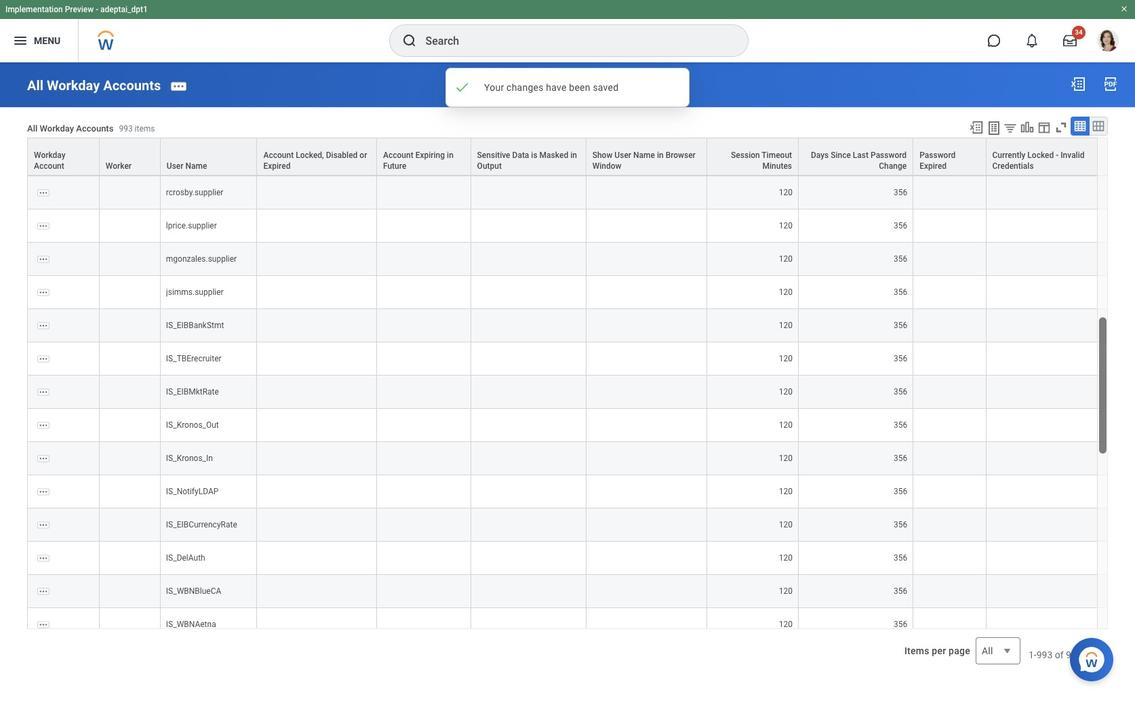 Task type: describe. For each thing, give the bounding box(es) containing it.
have
[[546, 82, 567, 93]]

currently locked - invalid credentials button
[[986, 138, 1107, 175]]

change
[[879, 161, 907, 171]]

is_eibbankstmt
[[166, 321, 224, 330]]

accounts for all workday accounts
[[103, 77, 161, 93]]

export to excel image for view printable version (pdf) image
[[1070, 76, 1086, 92]]

user name
[[167, 161, 207, 171]]

table image
[[1074, 119, 1087, 133]]

user inside "popup button"
[[167, 161, 183, 171]]

workday for all workday accounts
[[47, 77, 100, 93]]

implementation preview -   adeptai_dpt1
[[5, 5, 148, 14]]

row containing rcrosby.supplier
[[27, 176, 1108, 209]]

is_notifyldap
[[166, 487, 219, 496]]

account locked, disabled or expired button
[[257, 138, 376, 175]]

show user name in browser window
[[593, 150, 696, 171]]

adeptai_dpt1
[[100, 5, 148, 14]]

356 for is_notifyldap
[[894, 487, 908, 496]]

1 horizontal spatial 993
[[1037, 650, 1053, 660]]

993 for of
[[1066, 650, 1082, 660]]

workday inside popup button
[[34, 150, 66, 160]]

all workday accounts
[[27, 77, 161, 93]]

- for preview
[[96, 5, 98, 14]]

saved
[[593, 82, 619, 93]]

sensitive data is masked in output
[[477, 150, 577, 171]]

row containing is_wbnblueca
[[27, 575, 1108, 608]]

password expired button
[[914, 138, 986, 175]]

items
[[905, 646, 930, 656]]

row containing lprice.supplier
[[27, 209, 1108, 243]]

export to excel image for export to worksheets image
[[969, 120, 984, 135]]

all workday accounts main content
[[0, 62, 1135, 701]]

workday for all workday accounts 993 items
[[40, 123, 74, 134]]

currently
[[993, 150, 1026, 160]]

name inside show user name in browser window
[[633, 150, 655, 160]]

items for 1-993 of 993 items
[[1085, 650, 1108, 660]]

120 for is_wbnaetna
[[779, 620, 793, 629]]

row containing workday account
[[27, 138, 1108, 176]]

session timeout minutes button
[[707, 138, 798, 175]]

356 for lprice.supplier
[[894, 221, 908, 230]]

account expiring in future button
[[377, 138, 470, 175]]

click to view/edit grid preferences image
[[1037, 120, 1052, 135]]

session timeout minutes
[[731, 150, 792, 171]]

356 for is_eibbankstmt
[[894, 321, 908, 330]]

is_eibmktrate
[[166, 387, 219, 397]]

120 for is_notifyldap
[[779, 487, 793, 496]]

check image
[[454, 79, 471, 96]]

profile logan mcneil image
[[1097, 30, 1119, 54]]

all workday accounts 993 items
[[27, 123, 155, 134]]

1 row from the top
[[27, 110, 1108, 143]]

days
[[811, 150, 829, 160]]

workday account
[[34, 150, 66, 171]]

356 for is_tberecruiter
[[894, 354, 908, 363]]

is_kronos_in
[[166, 454, 213, 463]]

expired inside password expired
[[920, 161, 947, 171]]

356 for is_kronos_out
[[894, 420, 908, 430]]

worker button
[[100, 138, 160, 175]]

user inside show user name in browser window
[[615, 150, 631, 160]]

1-
[[1029, 650, 1037, 660]]

account expiring in future
[[383, 150, 454, 171]]

days since last password change button
[[799, 138, 913, 175]]

browser
[[666, 150, 696, 160]]

356 for is_wbnblueca
[[894, 587, 908, 596]]

close environment banner image
[[1120, 5, 1129, 13]]

expiring
[[416, 150, 445, 160]]

changes
[[507, 82, 544, 93]]

select to filter grid data image
[[1003, 121, 1018, 135]]

expand table image
[[1092, 119, 1105, 133]]

last
[[853, 150, 869, 160]]

- for locked
[[1056, 150, 1059, 160]]

menu button
[[0, 19, 78, 62]]

row containing is_kronos_out
[[27, 409, 1108, 442]]

sensitive
[[477, 150, 510, 160]]

row containing is_wbnaetna
[[27, 608, 1108, 641]]

34 button
[[1055, 26, 1086, 56]]

row containing is_delauth
[[27, 542, 1108, 575]]

120 for mgonzales.supplier
[[779, 254, 793, 264]]

lprice.supplier
[[166, 221, 217, 230]]

row containing is_tberecruiter
[[27, 342, 1108, 376]]

menu banner
[[0, 0, 1135, 62]]

name inside "popup button"
[[185, 161, 207, 171]]

356 for is_eibmktrate
[[894, 387, 908, 397]]

1-993 of 993 items
[[1029, 650, 1108, 660]]

show
[[593, 150, 613, 160]]

accounts for all workday accounts 993 items
[[76, 123, 114, 134]]

of
[[1055, 650, 1064, 660]]

data
[[512, 150, 529, 160]]

356 for mgonzales.supplier
[[894, 254, 908, 264]]

notification status
[[446, 68, 690, 107]]

356 for hcrockett.supplier
[[894, 154, 908, 164]]

menu
[[34, 35, 61, 46]]

Search Workday  search field
[[426, 26, 720, 56]]

is
[[531, 150, 538, 160]]

120 for is_kronos_out
[[779, 420, 793, 430]]

search image
[[401, 33, 417, 49]]

in inside show user name in browser window
[[657, 150, 664, 160]]

implementation
[[5, 5, 63, 14]]

account locked, disabled or expired
[[263, 150, 367, 171]]

all for all workday accounts
[[27, 77, 43, 93]]



Task type: vqa. For each thing, say whether or not it's contained in the screenshot.
Email Maria Cardoza element in the top of the page
no



Task type: locate. For each thing, give the bounding box(es) containing it.
all
[[27, 77, 43, 93], [27, 123, 38, 134]]

12 row from the top
[[27, 442, 1108, 475]]

rcrosby.supplier
[[166, 188, 223, 197]]

1 horizontal spatial items
[[1085, 650, 1108, 660]]

justify image
[[12, 33, 28, 49]]

in right masked
[[570, 150, 577, 160]]

2 row from the top
[[27, 138, 1108, 176]]

row containing is_notifyldap
[[27, 475, 1108, 509]]

accounts up all workday accounts 993 items
[[103, 77, 161, 93]]

name up rcrosby.supplier
[[185, 161, 207, 171]]

is_eibcurrencyrate
[[166, 520, 237, 530]]

0 horizontal spatial in
[[447, 150, 454, 160]]

account down all workday accounts 993 items
[[34, 161, 64, 171]]

17 row from the top
[[27, 608, 1108, 641]]

2 120 from the top
[[779, 188, 793, 197]]

row containing is_eibcurrencyrate
[[27, 509, 1108, 542]]

1-993 of 993 items status
[[1029, 648, 1108, 662]]

356
[[894, 154, 908, 164], [894, 188, 908, 197], [894, 221, 908, 230], [894, 254, 908, 264], [894, 287, 908, 297], [894, 321, 908, 330], [894, 354, 908, 363], [894, 387, 908, 397], [894, 420, 908, 430], [894, 454, 908, 463], [894, 487, 908, 496], [894, 520, 908, 530], [894, 553, 908, 563], [894, 587, 908, 596], [894, 620, 908, 629]]

6 356 from the top
[[894, 321, 908, 330]]

9 120 from the top
[[779, 420, 793, 430]]

993 for accounts
[[119, 124, 133, 134]]

hcrockett.supplier
[[166, 154, 231, 164]]

items for all workday accounts 993 items
[[135, 124, 155, 134]]

5 row from the top
[[27, 209, 1108, 243]]

2 356 from the top
[[894, 188, 908, 197]]

account up 'future'
[[383, 150, 413, 160]]

4 120 from the top
[[779, 254, 793, 264]]

row containing hcrockett.supplier
[[27, 143, 1108, 176]]

user up window
[[615, 150, 631, 160]]

2 horizontal spatial in
[[657, 150, 664, 160]]

14 row from the top
[[27, 509, 1108, 542]]

password
[[871, 150, 907, 160], [920, 150, 956, 160]]

3 in from the left
[[657, 150, 664, 160]]

1 expired from the left
[[263, 161, 291, 171]]

invalid
[[1061, 150, 1085, 160]]

1 vertical spatial export to excel image
[[969, 120, 984, 135]]

2 horizontal spatial account
[[383, 150, 413, 160]]

0 vertical spatial items
[[135, 124, 155, 134]]

is_tberecruiter
[[166, 354, 221, 363]]

120 for is_delauth
[[779, 553, 793, 563]]

been
[[569, 82, 591, 93]]

993 inside all workday accounts 993 items
[[119, 124, 133, 134]]

in
[[447, 150, 454, 160], [570, 150, 577, 160], [657, 150, 664, 160]]

120 for is_eibmktrate
[[779, 387, 793, 397]]

1 vertical spatial user
[[167, 161, 183, 171]]

7 356 from the top
[[894, 354, 908, 363]]

16 row from the top
[[27, 575, 1108, 608]]

currently locked - invalid credentials
[[993, 150, 1085, 171]]

export to excel image
[[1070, 76, 1086, 92], [969, 120, 984, 135]]

6 row from the top
[[27, 243, 1108, 276]]

workday
[[47, 77, 100, 93], [40, 123, 74, 134], [34, 150, 66, 160]]

1 horizontal spatial user
[[615, 150, 631, 160]]

0 horizontal spatial -
[[96, 5, 98, 14]]

2 in from the left
[[570, 150, 577, 160]]

row containing is_eibmktrate
[[27, 376, 1108, 409]]

14 120 from the top
[[779, 587, 793, 596]]

jsimms.supplier
[[166, 287, 224, 297]]

0 vertical spatial accounts
[[103, 77, 161, 93]]

356 for is_kronos_in
[[894, 454, 908, 463]]

accounts up workday account popup button
[[76, 123, 114, 134]]

-
[[96, 5, 98, 14], [1056, 150, 1059, 160]]

0 horizontal spatial password
[[871, 150, 907, 160]]

120 for is_eibcurrencyrate
[[779, 520, 793, 530]]

14 356 from the top
[[894, 587, 908, 596]]

0 horizontal spatial 993
[[119, 124, 133, 134]]

356 for is_wbnaetna
[[894, 620, 908, 629]]

1 356 from the top
[[894, 154, 908, 164]]

mgonzales.supplier
[[166, 254, 237, 264]]

120 for is_wbnblueca
[[779, 587, 793, 596]]

in left browser
[[657, 150, 664, 160]]

10 356 from the top
[[894, 454, 908, 463]]

2 all from the top
[[27, 123, 38, 134]]

1 vertical spatial workday
[[40, 123, 74, 134]]

items per page
[[905, 646, 970, 656]]

cell
[[27, 110, 100, 143], [100, 110, 161, 143], [161, 110, 257, 143], [257, 110, 377, 143], [377, 110, 471, 143], [471, 110, 586, 143], [586, 110, 707, 143], [707, 110, 799, 143], [799, 110, 914, 143], [914, 110, 986, 143], [986, 110, 1108, 143], [100, 143, 161, 176], [257, 143, 377, 176], [377, 143, 471, 176], [471, 143, 586, 176], [586, 143, 707, 176], [914, 143, 986, 176], [986, 143, 1108, 176], [100, 176, 161, 209], [257, 176, 377, 209], [377, 176, 471, 209], [471, 176, 586, 209], [586, 176, 707, 209], [914, 176, 986, 209], [986, 176, 1108, 209], [100, 209, 161, 243], [257, 209, 377, 243], [377, 209, 471, 243], [471, 209, 586, 243], [586, 209, 707, 243], [914, 209, 986, 243], [986, 209, 1108, 243], [100, 243, 161, 276], [257, 243, 377, 276], [377, 243, 471, 276], [471, 243, 586, 276], [586, 243, 707, 276], [914, 243, 986, 276], [986, 243, 1108, 276], [100, 276, 161, 309], [257, 276, 377, 309], [377, 276, 471, 309], [471, 276, 586, 309], [586, 276, 707, 309], [914, 276, 986, 309], [986, 276, 1108, 309], [100, 309, 161, 342], [257, 309, 377, 342], [377, 309, 471, 342], [471, 309, 586, 342], [586, 309, 707, 342], [914, 309, 986, 342], [986, 309, 1108, 342], [100, 342, 161, 376], [257, 342, 377, 376], [377, 342, 471, 376], [471, 342, 586, 376], [586, 342, 707, 376], [914, 342, 986, 376], [986, 342, 1108, 376], [100, 376, 161, 409], [257, 376, 377, 409], [377, 376, 471, 409], [471, 376, 586, 409], [586, 376, 707, 409], [914, 376, 986, 409], [986, 376, 1108, 409], [100, 409, 161, 442], [257, 409, 377, 442], [377, 409, 471, 442], [471, 409, 586, 442], [586, 409, 707, 442], [914, 409, 986, 442], [986, 409, 1108, 442], [100, 442, 161, 475], [257, 442, 377, 475], [377, 442, 471, 475], [471, 442, 586, 475], [586, 442, 707, 475], [914, 442, 986, 475], [986, 442, 1108, 475], [100, 475, 161, 509], [257, 475, 377, 509], [377, 475, 471, 509], [471, 475, 586, 509], [586, 475, 707, 509], [914, 475, 986, 509], [986, 475, 1108, 509], [100, 509, 161, 542], [257, 509, 377, 542], [377, 509, 471, 542], [471, 509, 586, 542], [586, 509, 707, 542], [914, 509, 986, 542], [986, 509, 1108, 542], [100, 542, 161, 575], [257, 542, 377, 575], [377, 542, 471, 575], [471, 542, 586, 575], [586, 542, 707, 575], [914, 542, 986, 575], [986, 542, 1108, 575], [100, 575, 161, 608], [257, 575, 377, 608], [377, 575, 471, 608], [471, 575, 586, 608], [586, 575, 707, 608], [914, 575, 986, 608], [986, 575, 1108, 608], [100, 608, 161, 641], [257, 608, 377, 641], [377, 608, 471, 641], [471, 608, 586, 641], [586, 608, 707, 641], [914, 608, 986, 641], [986, 608, 1108, 641]]

items right 'of' at right bottom
[[1085, 650, 1108, 660]]

8 356 from the top
[[894, 387, 908, 397]]

minutes
[[763, 161, 792, 171]]

items per page element
[[903, 629, 1021, 673]]

your changes have been saved
[[484, 82, 619, 93]]

items up worker popup button
[[135, 124, 155, 134]]

993 left 'of' at right bottom
[[1037, 650, 1053, 660]]

1 horizontal spatial account
[[263, 150, 294, 160]]

0 vertical spatial workday
[[47, 77, 100, 93]]

future
[[383, 161, 406, 171]]

name left browser
[[633, 150, 655, 160]]

4 row from the top
[[27, 176, 1108, 209]]

993
[[119, 124, 133, 134], [1037, 650, 1053, 660], [1066, 650, 1082, 660]]

9 row from the top
[[27, 342, 1108, 376]]

120 for is_kronos_in
[[779, 454, 793, 463]]

2 expired from the left
[[920, 161, 947, 171]]

1 in from the left
[[447, 150, 454, 160]]

workday down all workday accounts 993 items
[[34, 150, 66, 160]]

120 for hcrockett.supplier
[[779, 154, 793, 164]]

account for account expiring in future
[[383, 150, 413, 160]]

per
[[932, 646, 946, 656]]

- right preview
[[96, 5, 98, 14]]

1 horizontal spatial export to excel image
[[1070, 76, 1086, 92]]

120 for rcrosby.supplier
[[779, 188, 793, 197]]

1 horizontal spatial name
[[633, 150, 655, 160]]

expired
[[263, 161, 291, 171], [920, 161, 947, 171]]

9 356 from the top
[[894, 420, 908, 430]]

password inside days since last password change
[[871, 150, 907, 160]]

0 horizontal spatial account
[[34, 161, 64, 171]]

1 password from the left
[[871, 150, 907, 160]]

worker
[[106, 161, 132, 171]]

3 120 from the top
[[779, 221, 793, 230]]

0 vertical spatial -
[[96, 5, 98, 14]]

in inside account expiring in future
[[447, 150, 454, 160]]

account inside workday account
[[34, 161, 64, 171]]

5 120 from the top
[[779, 287, 793, 297]]

all workday accounts element
[[27, 77, 161, 93]]

120
[[779, 154, 793, 164], [779, 188, 793, 197], [779, 221, 793, 230], [779, 254, 793, 264], [779, 287, 793, 297], [779, 321, 793, 330], [779, 354, 793, 363], [779, 387, 793, 397], [779, 420, 793, 430], [779, 454, 793, 463], [779, 487, 793, 496], [779, 520, 793, 530], [779, 553, 793, 563], [779, 587, 793, 596], [779, 620, 793, 629]]

items inside all workday accounts 993 items
[[135, 124, 155, 134]]

account for account locked, disabled or expired
[[263, 150, 294, 160]]

export to worksheets image
[[986, 120, 1002, 136]]

3 356 from the top
[[894, 221, 908, 230]]

account inside account locked, disabled or expired
[[263, 150, 294, 160]]

6 120 from the top
[[779, 321, 793, 330]]

2 horizontal spatial 993
[[1066, 650, 1082, 660]]

356 for is_delauth
[[894, 553, 908, 563]]

account left locked, at the left top of the page
[[263, 150, 294, 160]]

is_kronos_out
[[166, 420, 219, 430]]

disabled
[[326, 150, 358, 160]]

0 horizontal spatial name
[[185, 161, 207, 171]]

1 120 from the top
[[779, 154, 793, 164]]

8 row from the top
[[27, 309, 1108, 342]]

1 horizontal spatial expired
[[920, 161, 947, 171]]

10 120 from the top
[[779, 454, 793, 463]]

is_wbnaetna
[[166, 620, 216, 629]]

password expired
[[920, 150, 956, 171]]

locked,
[[296, 150, 324, 160]]

workday up workday account popup button
[[40, 123, 74, 134]]

1 horizontal spatial -
[[1056, 150, 1059, 160]]

0 vertical spatial user
[[615, 150, 631, 160]]

11 120 from the top
[[779, 487, 793, 496]]

all for all workday accounts 993 items
[[27, 123, 38, 134]]

account
[[263, 150, 294, 160], [383, 150, 413, 160], [34, 161, 64, 171]]

workday account button
[[28, 138, 99, 175]]

15 120 from the top
[[779, 620, 793, 629]]

1 horizontal spatial password
[[920, 150, 956, 160]]

1 vertical spatial all
[[27, 123, 38, 134]]

5 356 from the top
[[894, 287, 908, 297]]

12 356 from the top
[[894, 520, 908, 530]]

993 up worker popup button
[[119, 124, 133, 134]]

view printable version (pdf) image
[[1103, 76, 1119, 92]]

workday up all workday accounts 993 items
[[47, 77, 100, 93]]

15 356 from the top
[[894, 620, 908, 629]]

0 horizontal spatial expired
[[263, 161, 291, 171]]

120 for jsimms.supplier
[[779, 287, 793, 297]]

locked
[[1028, 150, 1054, 160]]

11 356 from the top
[[894, 487, 908, 496]]

0 vertical spatial export to excel image
[[1070, 76, 1086, 92]]

0 horizontal spatial user
[[167, 161, 183, 171]]

export to excel image left export to worksheets image
[[969, 120, 984, 135]]

items
[[135, 124, 155, 134], [1085, 650, 1108, 660]]

12 120 from the top
[[779, 520, 793, 530]]

1 vertical spatial items
[[1085, 650, 1108, 660]]

sensitive data is masked in output button
[[471, 138, 586, 175]]

your
[[484, 82, 504, 93]]

in right expiring
[[447, 150, 454, 160]]

row containing is_kronos_in
[[27, 442, 1108, 475]]

13 row from the top
[[27, 475, 1108, 509]]

120 for is_tberecruiter
[[779, 354, 793, 363]]

1 vertical spatial -
[[1056, 150, 1059, 160]]

7 120 from the top
[[779, 354, 793, 363]]

inbox large image
[[1063, 34, 1077, 47]]

1 all from the top
[[27, 77, 43, 93]]

1 horizontal spatial in
[[570, 150, 577, 160]]

is_delauth
[[166, 553, 205, 563]]

0 vertical spatial name
[[633, 150, 655, 160]]

is_wbnblueca
[[166, 587, 221, 596]]

row containing is_eibbankstmt
[[27, 309, 1108, 342]]

page
[[949, 646, 970, 656]]

356 for is_eibcurrencyrate
[[894, 520, 908, 530]]

- left invalid on the right of page
[[1056, 150, 1059, 160]]

1 vertical spatial accounts
[[76, 123, 114, 134]]

since
[[831, 150, 851, 160]]

34
[[1075, 28, 1083, 36]]

13 356 from the top
[[894, 553, 908, 563]]

preview
[[65, 5, 94, 14]]

timeout
[[762, 150, 792, 160]]

session
[[731, 150, 760, 160]]

output
[[477, 161, 502, 171]]

0 horizontal spatial items
[[135, 124, 155, 134]]

0 vertical spatial all
[[27, 77, 43, 93]]

all workday accounts - expand/collapse chart image
[[1020, 120, 1035, 135]]

all up workday account
[[27, 123, 38, 134]]

export to excel image left view printable version (pdf) image
[[1070, 76, 1086, 92]]

expired inside account locked, disabled or expired
[[263, 161, 291, 171]]

- inside menu banner
[[96, 5, 98, 14]]

13 120 from the top
[[779, 553, 793, 563]]

120 for lprice.supplier
[[779, 221, 793, 230]]

356 for jsimms.supplier
[[894, 287, 908, 297]]

window
[[593, 161, 622, 171]]

2 vertical spatial workday
[[34, 150, 66, 160]]

notifications large image
[[1025, 34, 1039, 47]]

- inside 'currently locked - invalid credentials'
[[1056, 150, 1059, 160]]

items inside status
[[1085, 650, 1108, 660]]

row containing jsimms.supplier
[[27, 276, 1108, 309]]

993 right 'of' at right bottom
[[1066, 650, 1082, 660]]

user
[[615, 150, 631, 160], [167, 161, 183, 171]]

user up rcrosby.supplier
[[167, 161, 183, 171]]

7 row from the top
[[27, 276, 1108, 309]]

11 row from the top
[[27, 409, 1108, 442]]

name
[[633, 150, 655, 160], [185, 161, 207, 171]]

8 120 from the top
[[779, 387, 793, 397]]

in inside sensitive data is masked in output
[[570, 150, 577, 160]]

row
[[27, 110, 1108, 143], [27, 138, 1108, 176], [27, 143, 1108, 176], [27, 176, 1108, 209], [27, 209, 1108, 243], [27, 243, 1108, 276], [27, 276, 1108, 309], [27, 309, 1108, 342], [27, 342, 1108, 376], [27, 376, 1108, 409], [27, 409, 1108, 442], [27, 442, 1108, 475], [27, 475, 1108, 509], [27, 509, 1108, 542], [27, 542, 1108, 575], [27, 575, 1108, 608], [27, 608, 1108, 641]]

0 horizontal spatial export to excel image
[[969, 120, 984, 135]]

120 for is_eibbankstmt
[[779, 321, 793, 330]]

show user name in browser window button
[[586, 138, 706, 175]]

toolbar
[[963, 116, 1108, 138]]

4 356 from the top
[[894, 254, 908, 264]]

credentials
[[993, 161, 1034, 171]]

fullscreen image
[[1054, 120, 1069, 135]]

all down menu dropdown button
[[27, 77, 43, 93]]

password inside popup button
[[920, 150, 956, 160]]

1 vertical spatial name
[[185, 161, 207, 171]]

account inside account expiring in future
[[383, 150, 413, 160]]

accounts
[[103, 77, 161, 93], [76, 123, 114, 134]]

or
[[360, 150, 367, 160]]

10 row from the top
[[27, 376, 1108, 409]]

days since last password change
[[811, 150, 907, 171]]

3 row from the top
[[27, 143, 1108, 176]]

2 password from the left
[[920, 150, 956, 160]]

row containing mgonzales.supplier
[[27, 243, 1108, 276]]

356 for rcrosby.supplier
[[894, 188, 908, 197]]

15 row from the top
[[27, 542, 1108, 575]]

masked
[[540, 150, 568, 160]]

user name button
[[161, 138, 257, 175]]

toolbar inside all workday accounts main content
[[963, 116, 1108, 138]]



